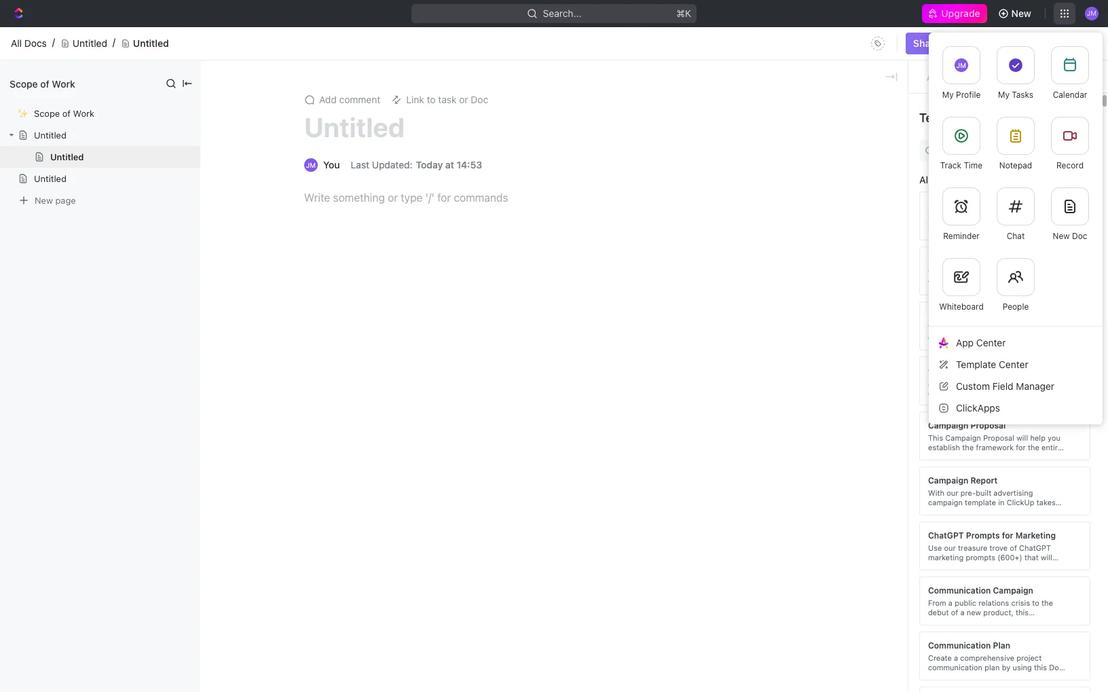 Task type: vqa. For each thing, say whether or not it's contained in the screenshot.
the middle Scope of Work
yes



Task type: locate. For each thing, give the bounding box(es) containing it.
scope of work down the add
[[255, 138, 320, 149]]

by
[[1002, 663, 1011, 671]]

mins for 6
[[891, 337, 912, 348]]

2 vertical spatial ago
[[914, 337, 930, 348]]

1 vertical spatial in
[[999, 498, 1005, 506]]

1 brand from the top
[[928, 200, 952, 210]]

sharing
[[991, 265, 1020, 275]]

center
[[977, 337, 1006, 348], [999, 359, 1029, 370]]

column header
[[219, 259, 234, 282], [234, 259, 472, 282], [472, 259, 608, 282], [608, 259, 765, 282], [765, 259, 874, 282]]

brand down agency management 'link'
[[928, 200, 952, 210]]

business
[[1027, 672, 1058, 681]]

add
[[319, 94, 337, 105]]

you right 'do' in the left top of the page
[[425, 31, 442, 43]]

14:53
[[457, 159, 482, 170]]

0 horizontal spatial this
[[682, 31, 698, 43]]

0 horizontal spatial resource management link
[[231, 155, 492, 177]]

search...
[[543, 7, 582, 19]]

0 horizontal spatial my
[[943, 90, 954, 100]]

new doc button up calendar
[[1046, 53, 1103, 75]]

0 horizontal spatial docs
[[24, 37, 47, 49]]

mins right 24
[[896, 312, 917, 324]]

2 brand from the top
[[928, 255, 952, 265]]

2 vertical spatial brand
[[928, 310, 952, 320]]

track time
[[941, 160, 983, 170]]

agency down the "last"
[[319, 181, 351, 193]]

work inside 'scope of work agency management'
[[886, 160, 909, 171]]

0 vertical spatial all
[[11, 37, 22, 49]]

do you want to enable browser notifications? enable hide this
[[410, 31, 698, 43]]

you right so
[[939, 517, 952, 525]]

mins right 27
[[896, 288, 917, 299]]

calendar button
[[1043, 38, 1098, 109]]

create
[[928, 653, 952, 662]]

brand
[[928, 200, 952, 210], [928, 255, 952, 265], [928, 310, 952, 320]]

messaging
[[928, 682, 967, 690]]

team space
[[33, 194, 86, 206]]

mins right 6 on the right of page
[[891, 337, 912, 348]]

my for my tasks
[[998, 90, 1010, 100]]

pre-
[[961, 488, 976, 497]]

⌘k
[[677, 7, 691, 19]]

center for template center
[[999, 359, 1029, 370]]

0 vertical spatial resource management
[[844, 138, 945, 149]]

0 vertical spatial new doc button
[[1046, 53, 1103, 75]]

table
[[219, 259, 1108, 575]]

new doc
[[1055, 58, 1095, 69], [1053, 231, 1088, 241]]

1 horizontal spatial resource
[[844, 138, 886, 149]]

new right chat
[[1053, 231, 1070, 241]]

brand left style
[[928, 310, 952, 320]]

center inside button
[[999, 359, 1029, 370]]

dashboards link
[[5, 65, 190, 87]]

0 vertical spatial communication
[[928, 585, 991, 595]]

agency management link
[[820, 177, 1081, 198]]

1 horizontal spatial you
[[939, 517, 952, 525]]

cell
[[219, 281, 234, 306], [234, 281, 472, 306], [472, 281, 608, 306], [608, 281, 765, 306], [765, 281, 874, 306], [219, 306, 234, 330], [234, 306, 472, 330], [472, 306, 608, 330], [608, 306, 765, 330], [765, 306, 874, 330], [219, 330, 234, 355], [234, 330, 472, 355], [472, 330, 608, 355], [608, 330, 765, 355], [765, 330, 874, 355], [219, 355, 234, 379], [234, 355, 472, 379], [472, 355, 608, 379], [608, 355, 765, 379], [765, 355, 874, 379], [219, 379, 234, 403], [234, 379, 472, 403], [472, 379, 608, 403], [608, 379, 765, 403], [765, 379, 874, 403], [874, 379, 983, 403], [219, 403, 234, 428], [234, 403, 472, 428], [472, 403, 608, 428], [608, 403, 765, 428], [765, 403, 874, 428], [874, 403, 983, 428], [219, 428, 234, 452], [234, 428, 472, 452], [472, 428, 608, 452], [608, 428, 765, 452], [765, 428, 874, 452], [874, 428, 983, 452], [219, 452, 234, 477], [234, 452, 472, 477], [472, 452, 608, 477], [608, 452, 765, 477], [765, 452, 874, 477], [874, 452, 983, 477], [1091, 452, 1108, 477], [219, 477, 234, 501], [234, 477, 472, 501], [472, 477, 608, 501], [608, 477, 765, 501], [765, 477, 874, 501], [874, 477, 983, 501], [1091, 477, 1108, 501], [219, 501, 234, 526], [234, 501, 472, 526], [472, 501, 608, 526], [608, 501, 765, 526], [765, 501, 874, 526], [874, 501, 983, 526], [1091, 501, 1108, 526], [219, 526, 234, 550], [234, 526, 472, 550], [472, 526, 608, 550], [608, 526, 765, 550], [765, 526, 874, 550], [874, 526, 983, 550], [1091, 526, 1108, 550], [219, 550, 234, 575], [234, 550, 472, 575], [472, 550, 608, 575], [608, 550, 765, 575], [765, 550, 874, 575], [874, 550, 983, 575], [1091, 550, 1108, 575]]

user group image
[[14, 196, 24, 204]]

6 mins ago row
[[219, 330, 1108, 355]]

campaign for campaign report with our pre-built advertising campaign template in clickup takes care of choosing the kpis to monitor, so you don't have to waste time on it.
[[928, 475, 969, 485]]

management up 'scope of work agency management'
[[888, 138, 945, 149]]

3 column header from the left
[[472, 259, 608, 282]]

updated:
[[372, 159, 413, 170]]

scope of work
[[10, 78, 75, 89], [34, 108, 94, 119], [255, 138, 320, 149]]

new up search docs
[[1012, 7, 1032, 19]]

brand guidelines
[[928, 255, 997, 265]]

3 brand from the top
[[928, 310, 952, 320]]

resource management up 'scope of work agency management'
[[844, 138, 945, 149]]

agency up brand book
[[908, 181, 940, 193]]

my
[[943, 90, 954, 100], [998, 90, 1010, 100]]

plan up strategy.
[[978, 672, 993, 681]]

6 row from the top
[[219, 477, 1108, 501]]

just
[[882, 361, 901, 373]]

1 vertical spatial mins
[[896, 312, 917, 324]]

1 horizontal spatial docs
[[228, 58, 250, 69]]

1 horizontal spatial all
[[920, 174, 931, 185]]

this inside communication plan create a comprehensive project communication plan by using this doc to help easily plan out your business messaging strategy.
[[1034, 663, 1047, 671]]

plan down comprehensive on the bottom right of the page
[[985, 663, 1000, 671]]

resource management for the leftmost the resource management link
[[255, 160, 356, 171]]

resource management for rightmost the resource management link
[[844, 138, 945, 149]]

brand style guide
[[928, 310, 1000, 320]]

team space link
[[33, 189, 187, 211]]

0 vertical spatial brand
[[928, 200, 952, 210]]

campaign
[[928, 365, 969, 375], [928, 420, 969, 430], [928, 475, 969, 485], [993, 585, 1034, 595]]

have
[[975, 517, 991, 525]]

sidebar navigation
[[0, 48, 203, 692]]

time
[[1026, 517, 1041, 525]]

2 vertical spatial mins
[[891, 337, 912, 348]]

1 vertical spatial this
[[1034, 663, 1047, 671]]

6
[[882, 337, 888, 348]]

templates
[[934, 174, 978, 185]]

docs
[[24, 37, 47, 49], [228, 58, 250, 69], [1010, 58, 1033, 69]]

1 vertical spatial resource
[[255, 160, 296, 171]]

1 horizontal spatial agency
[[908, 181, 940, 193]]

Search... text field
[[927, 141, 1047, 161]]

0 vertical spatial mins
[[896, 288, 917, 299]]

brand down search by name... text box
[[928, 255, 952, 265]]

doc up calendar
[[1077, 58, 1095, 69]]

template
[[956, 359, 997, 370]]

2 column header from the left
[[234, 259, 472, 282]]

2 vertical spatial doc
[[1050, 663, 1064, 671]]

1 my from the left
[[943, 90, 954, 100]]

add comment
[[319, 94, 381, 105]]

using
[[1013, 663, 1032, 671]]

communication down chatgpt
[[928, 585, 991, 595]]

1 vertical spatial resource management
[[255, 160, 356, 171]]

all docs
[[11, 37, 47, 49]]

app center button
[[935, 332, 1098, 354]]

ago down "27 mins ago"
[[920, 312, 936, 324]]

my tasks button
[[989, 38, 1043, 109]]

reminder
[[944, 231, 980, 241]]

campaign for campaign brief
[[928, 365, 969, 375]]

resource management up in agency management
[[255, 160, 356, 171]]

all
[[11, 37, 22, 49], [920, 174, 931, 185]]

2 communication from the top
[[928, 640, 991, 650]]

communication inside communication plan create a comprehensive project communication plan by using this doc to help easily plan out your business messaging strategy.
[[928, 640, 991, 650]]

ago up "now"
[[914, 337, 930, 348]]

1 vertical spatial scope of work
[[34, 108, 94, 119]]

doc right chat
[[1072, 231, 1088, 241]]

upgrade link
[[923, 4, 987, 23]]

docs inside button
[[1010, 58, 1033, 69]]

resource management link up track on the top right of page
[[820, 133, 1081, 155]]

new left page
[[35, 195, 53, 205]]

date viewed button
[[874, 260, 950, 281]]

in inside the campaign report with our pre-built advertising campaign template in clickup takes care of choosing the kpis to monitor, so you don't have to waste time on it.
[[999, 498, 1005, 506]]

center up the template center
[[977, 337, 1006, 348]]

1 horizontal spatial in
[[999, 498, 1005, 506]]

you
[[425, 31, 442, 43], [939, 517, 952, 525]]

in agency management
[[308, 181, 411, 193]]

1 horizontal spatial this
[[1034, 663, 1047, 671]]

resource for rightmost the resource management link
[[844, 138, 886, 149]]

0 vertical spatial scope of work
[[10, 78, 75, 89]]

manager
[[1016, 380, 1055, 392]]

1 horizontal spatial resource management
[[844, 138, 945, 149]]

my left profile
[[943, 90, 954, 100]]

Search by name... text field
[[876, 233, 1048, 253]]

management up in agency management
[[299, 160, 356, 171]]

new
[[1012, 7, 1032, 19], [1055, 58, 1075, 69], [35, 195, 53, 205], [1053, 231, 1070, 241]]

new doc right chat
[[1053, 231, 1088, 241]]

new doc up calendar
[[1055, 58, 1095, 69]]

1 vertical spatial doc
[[1072, 231, 1088, 241]]

my left tasks
[[998, 90, 1010, 100]]

notepad
[[1000, 160, 1033, 170]]

this right hide
[[682, 31, 698, 43]]

to inside communication plan create a comprehensive project communication plan by using this doc to help easily plan out your business messaging strategy.
[[928, 672, 936, 681]]

0 horizontal spatial agency
[[319, 181, 351, 193]]

this up business
[[1034, 663, 1047, 671]]

comment
[[339, 94, 381, 105]]

all templates
[[920, 174, 978, 185]]

1 vertical spatial all
[[920, 174, 931, 185]]

scope
[[10, 78, 38, 89], [34, 108, 60, 119], [255, 138, 283, 149], [844, 160, 872, 171]]

1 vertical spatial new doc button
[[1043, 179, 1098, 250]]

scope of work link
[[231, 133, 492, 155], [820, 155, 1081, 177]]

campaign for campaign proposal
[[928, 420, 969, 430]]

1 communication from the top
[[928, 585, 991, 595]]

untitled
[[73, 37, 107, 49], [133, 37, 169, 49], [304, 111, 405, 143], [34, 130, 67, 141], [50, 151, 84, 162], [34, 173, 67, 184]]

management
[[888, 138, 945, 149], [299, 160, 356, 171], [354, 181, 411, 193], [943, 181, 1000, 193]]

24 mins ago row
[[219, 306, 1108, 330]]

monitor,
[[1031, 507, 1060, 516]]

search docs button
[[957, 53, 1041, 75]]

0 vertical spatial this
[[682, 31, 698, 43]]

1 vertical spatial center
[[999, 359, 1029, 370]]

campaign down clickapps
[[928, 420, 969, 430]]

27
[[882, 288, 893, 299]]

doc up business
[[1050, 663, 1064, 671]]

0 vertical spatial resource
[[844, 138, 886, 149]]

1 vertical spatial plan
[[978, 672, 993, 681]]

management up book
[[943, 181, 1000, 193]]

7 row from the top
[[219, 501, 1108, 526]]

scope of work down dashboards
[[34, 108, 94, 119]]

in
[[308, 181, 316, 193], [999, 498, 1005, 506]]

2 horizontal spatial docs
[[1010, 58, 1033, 69]]

0 vertical spatial in
[[308, 181, 316, 193]]

1 vertical spatial you
[[939, 517, 952, 525]]

plan
[[993, 640, 1011, 650]]

whiteboard button
[[935, 250, 989, 321]]

0 vertical spatial ago
[[919, 288, 935, 299]]

6 mins ago
[[882, 337, 930, 348]]

all for all docs
[[11, 37, 22, 49]]

1 horizontal spatial my
[[998, 90, 1010, 100]]

1 vertical spatial communication
[[928, 640, 991, 650]]

center down app center button
[[999, 359, 1029, 370]]

marketing
[[1016, 530, 1056, 540]]

upgrade
[[942, 7, 981, 19]]

resource management link up in agency management
[[231, 155, 492, 177]]

agency
[[319, 181, 351, 193], [908, 181, 940, 193]]

for
[[1002, 530, 1014, 540]]

2 agency from the left
[[908, 181, 940, 193]]

27 mins ago row
[[219, 281, 1108, 306]]

favorites
[[11, 127, 47, 137]]

ago down viewed
[[919, 288, 935, 299]]

choosing
[[955, 507, 988, 516]]

0 horizontal spatial resource
[[255, 160, 296, 171]]

ago for 24 mins ago
[[920, 312, 936, 324]]

communication up a
[[928, 640, 991, 650]]

1 vertical spatial brand
[[928, 255, 952, 265]]

campaign up custom
[[928, 365, 969, 375]]

my inside button
[[998, 90, 1010, 100]]

guidelines
[[954, 255, 997, 265]]

brand for brand book
[[928, 200, 952, 210]]

0 vertical spatial you
[[425, 31, 442, 43]]

campaign up our
[[928, 475, 969, 485]]

27 mins ago
[[882, 288, 935, 299]]

0 horizontal spatial all
[[11, 37, 22, 49]]

takes
[[1037, 498, 1056, 506]]

people
[[1003, 302, 1029, 312]]

1 row from the top
[[219, 259, 1108, 282]]

hide
[[658, 31, 679, 43]]

new doc button down the record
[[1043, 179, 1098, 250]]

my for my profile
[[943, 90, 954, 100]]

0 horizontal spatial in
[[308, 181, 316, 193]]

all docs link
[[11, 37, 47, 49]]

row containing date viewed
[[219, 259, 1108, 282]]

brand for brand style guide
[[928, 310, 952, 320]]

0 vertical spatial center
[[977, 337, 1006, 348]]

1 column header from the left
[[219, 259, 234, 282]]

resource management
[[844, 138, 945, 149], [255, 160, 356, 171]]

scope of work down all docs link at the left top of page
[[10, 78, 75, 89]]

2 row from the top
[[219, 379, 1108, 403]]

campaign inside the campaign report with our pre-built advertising campaign template in clickup takes care of choosing the kpis to monitor, so you don't have to waste time on it.
[[928, 475, 969, 485]]

row
[[219, 259, 1108, 282], [219, 379, 1108, 403], [219, 403, 1108, 428], [219, 428, 1108, 452], [219, 452, 1108, 477], [219, 477, 1108, 501], [219, 501, 1108, 526], [219, 526, 1108, 550], [219, 550, 1108, 575]]

to left help at the right bottom
[[928, 672, 936, 681]]

spaces
[[11, 150, 40, 160]]

team
[[33, 194, 56, 206]]

5 column header from the left
[[765, 259, 874, 282]]

0 horizontal spatial resource management
[[255, 160, 356, 171]]

2 my from the left
[[998, 90, 1010, 100]]

1 vertical spatial ago
[[920, 312, 936, 324]]

center inside button
[[977, 337, 1006, 348]]

search docs
[[976, 58, 1033, 69]]



Task type: describe. For each thing, give the bounding box(es) containing it.
chat button
[[989, 179, 1043, 250]]

enable
[[480, 31, 510, 43]]

tasks
[[1012, 90, 1034, 100]]

new button
[[993, 3, 1040, 24]]

people button
[[989, 250, 1043, 321]]

1 horizontal spatial scope of work link
[[820, 155, 1081, 177]]

3 row from the top
[[219, 403, 1108, 428]]

app
[[956, 337, 974, 348]]

1 agency from the left
[[319, 181, 351, 193]]

you inside the campaign report with our pre-built advertising campaign template in clickup takes care of choosing the kpis to monitor, so you don't have to waste time on it.
[[939, 517, 952, 525]]

with
[[928, 488, 945, 497]]

see
[[1049, 114, 1064, 124]]

campaign brief
[[928, 365, 990, 375]]

campaign down for at the right bottom of page
[[993, 585, 1034, 595]]

calendar
[[1053, 90, 1088, 100]]

0 vertical spatial doc
[[1077, 58, 1095, 69]]

built
[[976, 488, 992, 497]]

communication
[[928, 663, 983, 671]]

strategy.
[[969, 682, 1000, 690]]

new up calendar
[[1055, 58, 1075, 69]]

agency inside 'scope of work agency management'
[[908, 181, 940, 193]]

your
[[1009, 672, 1024, 681]]

templates
[[920, 111, 978, 125]]

on
[[1043, 517, 1052, 525]]

profile
[[956, 90, 981, 100]]

track time button
[[935, 109, 989, 179]]

communication for communication plan create a comprehensive project communication plan by using this doc to help easily plan out your business messaging strategy.
[[928, 640, 991, 650]]

mins for 24
[[896, 312, 917, 324]]

date
[[882, 265, 900, 275]]

search
[[976, 58, 1008, 69]]

campaign
[[928, 498, 963, 506]]

4 row from the top
[[219, 428, 1108, 452]]

notifications?
[[551, 31, 612, 43]]

out
[[995, 672, 1007, 681]]

now
[[903, 361, 922, 373]]

see all
[[1049, 114, 1075, 124]]

enable
[[621, 31, 652, 43]]

today
[[416, 159, 443, 170]]

to down clickup
[[1022, 507, 1029, 516]]

custom field manager
[[956, 380, 1055, 392]]

don't
[[954, 517, 973, 525]]

scope of work agency management
[[844, 160, 1000, 193]]

0 horizontal spatial you
[[425, 31, 442, 43]]

want
[[444, 31, 466, 43]]

0 horizontal spatial scope of work link
[[231, 133, 492, 155]]

comprehensive
[[961, 653, 1015, 662]]

browser
[[512, 31, 549, 43]]

2 vertical spatial scope of work
[[255, 138, 320, 149]]

notepad button
[[989, 109, 1043, 179]]

resource for the leftmost the resource management link
[[255, 160, 296, 171]]

center for app center
[[977, 337, 1006, 348]]

book
[[954, 200, 975, 210]]

to down the
[[994, 517, 1001, 525]]

space
[[59, 194, 86, 206]]

our
[[947, 488, 959, 497]]

table containing 27 mins ago
[[219, 259, 1108, 575]]

brand for brand guidelines
[[928, 255, 952, 265]]

ago for 27 mins ago
[[919, 288, 935, 299]]

0 vertical spatial plan
[[985, 663, 1000, 671]]

24 mins ago
[[882, 312, 936, 324]]

docs for search docs
[[1010, 58, 1033, 69]]

chatgpt
[[928, 530, 964, 540]]

new page
[[35, 195, 76, 205]]

communication for communication campaign
[[928, 585, 991, 595]]

0 vertical spatial new doc
[[1055, 58, 1095, 69]]

track
[[941, 160, 962, 170]]

record button
[[1043, 109, 1098, 179]]

app center
[[956, 337, 1006, 348]]

1 horizontal spatial resource management link
[[820, 133, 1081, 155]]

last updated: today at 14:53
[[351, 159, 482, 170]]

whiteboard
[[939, 302, 984, 312]]

to right want
[[468, 31, 477, 43]]

management inside 'scope of work agency management'
[[943, 181, 1000, 193]]

do
[[410, 31, 423, 43]]

docs for all docs
[[24, 37, 47, 49]]

custom field manager button
[[935, 376, 1098, 397]]

scope inside 'scope of work agency management'
[[844, 160, 872, 171]]

just now
[[882, 361, 922, 373]]

5 row from the top
[[219, 452, 1108, 477]]

a
[[954, 653, 958, 662]]

brief
[[971, 365, 990, 375]]

management down updated:
[[354, 181, 411, 193]]

help
[[938, 672, 953, 681]]

4 column header from the left
[[608, 259, 765, 282]]

9 row from the top
[[219, 550, 1108, 575]]

project
[[1017, 653, 1042, 662]]

mins for 27
[[896, 288, 917, 299]]

time
[[964, 160, 983, 170]]

jm
[[957, 61, 967, 69]]

the
[[990, 507, 1002, 516]]

campaign report with our pre-built advertising campaign template in clickup takes care of choosing the kpis to monitor, so you don't have to waste time on it.
[[928, 475, 1061, 525]]

clickapps
[[956, 402, 1000, 414]]

doc inside communication plan create a comprehensive project communication plan by using this doc to help easily plan out your business messaging strategy.
[[1050, 663, 1064, 671]]

template center button
[[935, 354, 1098, 376]]

it.
[[1054, 517, 1061, 525]]

of inside 'scope of work agency management'
[[875, 160, 884, 171]]

dashboards
[[33, 70, 85, 82]]

proposal
[[971, 420, 1006, 430]]

just now row
[[219, 355, 1108, 379]]

at
[[445, 159, 454, 170]]

1 vertical spatial new doc
[[1053, 231, 1088, 241]]

date viewed
[[882, 265, 929, 275]]

of inside the campaign report with our pre-built advertising campaign template in clickup takes care of choosing the kpis to monitor, so you don't have to waste time on it.
[[946, 507, 953, 516]]

last
[[351, 159, 370, 170]]

advertising
[[994, 488, 1033, 497]]

record
[[1057, 160, 1084, 170]]

ago for 6 mins ago
[[914, 337, 930, 348]]

8 row from the top
[[219, 526, 1108, 550]]

all for all templates
[[920, 174, 931, 185]]



